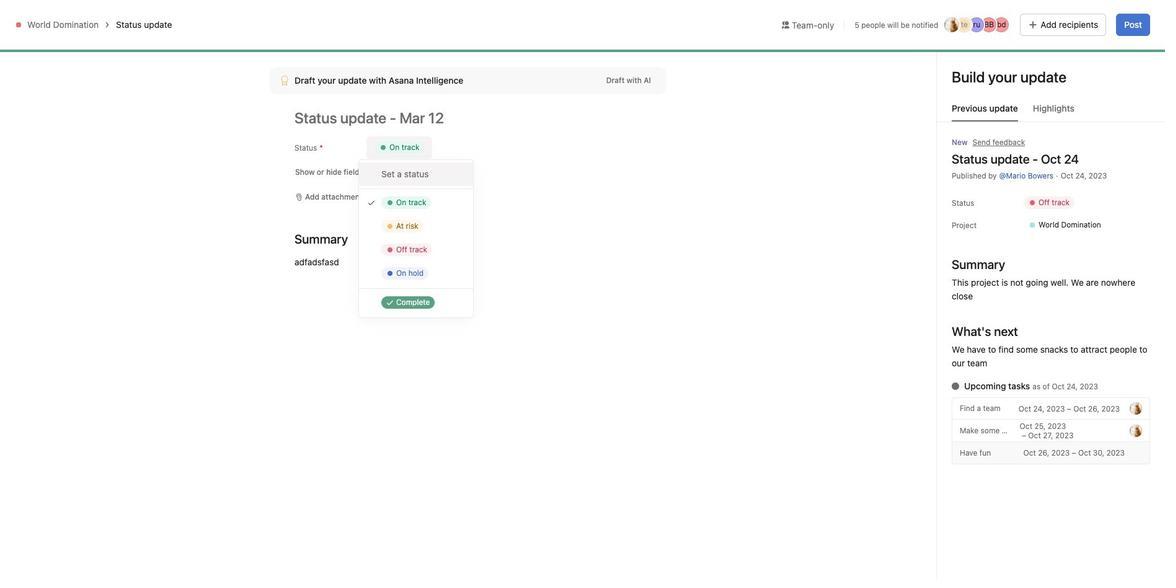 Task type: vqa. For each thing, say whether or not it's contained in the screenshot.
"Hide sidebar" icon
yes



Task type: describe. For each thing, give the bounding box(es) containing it.
hide sidebar image
[[16, 10, 26, 20]]

bug image
[[171, 45, 186, 60]]

Title of update text field
[[295, 104, 667, 132]]



Task type: locate. For each thing, give the bounding box(es) containing it.
remove from starred image
[[327, 40, 336, 50]]

option
[[359, 163, 473, 186]]

Section title text field
[[295, 231, 348, 248]]

tab list
[[937, 102, 1166, 122]]



